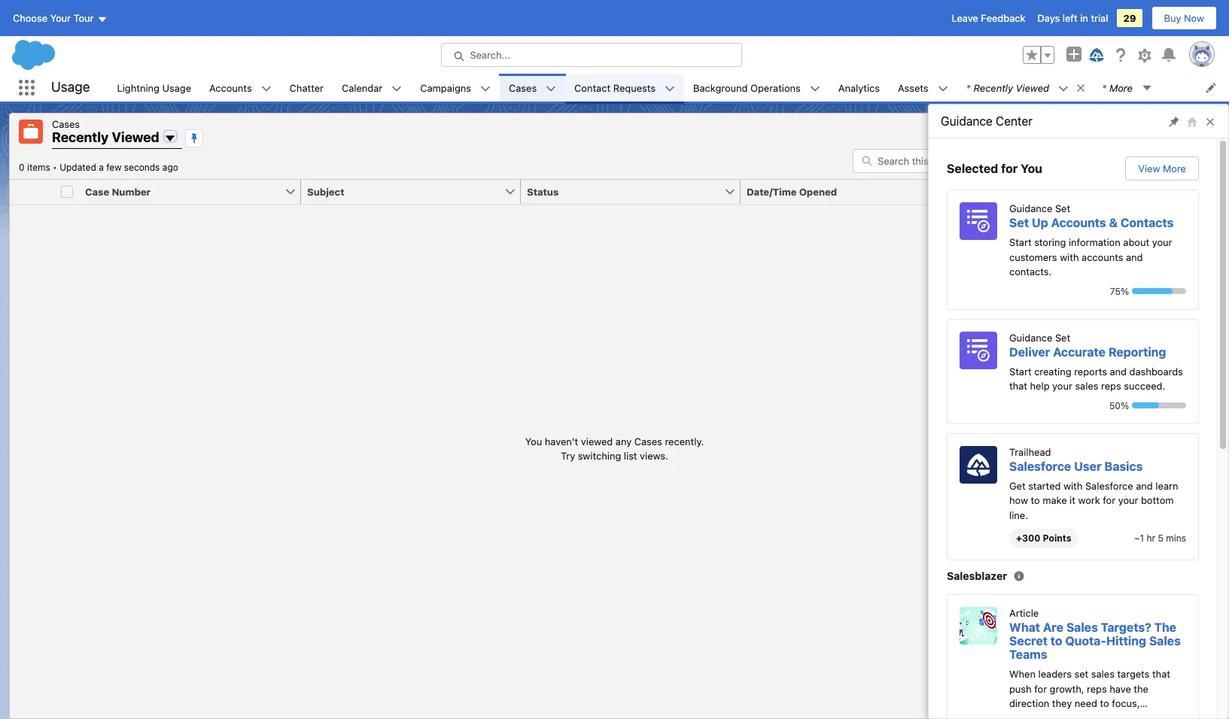 Task type: describe. For each thing, give the bounding box(es) containing it.
bottom
[[1141, 495, 1174, 507]]

trailhead salesforce user basics get started with salesforce and learn how to make it work for your bottom line.
[[1009, 446, 1179, 521]]

text default image for cases
[[546, 83, 556, 94]]

set
[[1075, 669, 1089, 681]]

the
[[1154, 621, 1177, 635]]

reps inside guidance set deliver accurate reporting start creating reports and dashboards that help your sales reps succeed.
[[1101, 380, 1121, 392]]

are
[[1043, 621, 1064, 635]]

contacts
[[1121, 216, 1174, 230]]

view more
[[1138, 163, 1186, 175]]

reps inside article what are sales targets? the secret to quota-hitting sales teams when leaders set sales targets that push for growth, reps have the direction they need to focus, strategize, and hit quota.
[[1087, 683, 1107, 695]]

date/time opened element
[[741, 180, 970, 204]]

change
[[1129, 126, 1164, 138]]

push
[[1009, 683, 1032, 695]]

recently viewed
[[52, 129, 159, 145]]

0 items • updated a few seconds ago
[[19, 161, 178, 173]]

1 horizontal spatial salesforce
[[1085, 480, 1133, 492]]

guidance set set up accounts & contacts start storing information about your customers with accounts and contacts.
[[1009, 202, 1174, 278]]

1 horizontal spatial you
[[1021, 162, 1043, 175]]

contact requests list item
[[565, 74, 684, 102]]

case owner alias button
[[961, 180, 1164, 204]]

+300
[[1016, 533, 1041, 544]]

guidance for guidance set set up accounts & contacts start storing information about your customers with accounts and contacts.
[[1009, 202, 1053, 215]]

progress bar image
[[1132, 288, 1173, 294]]

haven't
[[545, 435, 578, 447]]

change owner
[[1129, 126, 1197, 138]]

set for deliver
[[1055, 332, 1071, 344]]

case number button
[[79, 180, 285, 204]]

accounts inside list item
[[209, 82, 252, 94]]

work
[[1078, 495, 1100, 507]]

text default image for contact requests
[[665, 83, 675, 94]]

recently inside 'element'
[[52, 129, 109, 145]]

contact requests
[[574, 82, 656, 94]]

0 vertical spatial for
[[1001, 162, 1018, 175]]

cell inside recently viewed|cases|list view 'element'
[[55, 180, 79, 204]]

progress bar progress bar for deliver accurate reporting
[[1132, 403, 1186, 409]]

case number
[[85, 186, 151, 198]]

lightning
[[117, 82, 160, 94]]

item number element
[[10, 180, 55, 204]]

creating
[[1034, 365, 1072, 378]]

choose
[[13, 12, 47, 24]]

recently viewed status
[[19, 161, 60, 173]]

few
[[106, 161, 122, 173]]

with inside the guidance set set up accounts & contacts start storing information about your customers with accounts and contacts.
[[1060, 251, 1079, 263]]

in
[[1080, 12, 1088, 24]]

analytics
[[838, 82, 880, 94]]

leave feedback link
[[952, 12, 1026, 24]]

and inside article what are sales targets? the secret to quota-hitting sales teams when leaders set sales targets that push for growth, reps have the direction they need to focus, strategize, and hit quota.
[[1060, 713, 1077, 720]]

chatter
[[290, 82, 324, 94]]

0 horizontal spatial sales
[[1067, 621, 1098, 635]]

cases link
[[500, 74, 546, 102]]

case owner alias element
[[961, 180, 1189, 204]]

your
[[50, 12, 71, 24]]

status inside recently viewed|cases|list view 'element'
[[525, 435, 704, 464]]

succeed.
[[1124, 380, 1166, 392]]

background operations list item
[[684, 74, 829, 102]]

they
[[1052, 698, 1072, 710]]

~1 hr 5 mins
[[1134, 533, 1186, 544]]

case number element
[[79, 180, 310, 204]]

up
[[1032, 216, 1048, 230]]

new
[[1083, 126, 1104, 138]]

and inside trailhead salesforce user basics get started with salesforce and learn how to make it work for your bottom line.
[[1136, 480, 1153, 492]]

status button
[[521, 180, 724, 204]]

analytics link
[[829, 74, 889, 102]]

hr
[[1147, 533, 1156, 544]]

status element
[[521, 180, 750, 204]]

for inside trailhead salesforce user basics get started with salesforce and learn how to make it work for your bottom line.
[[1103, 495, 1116, 507]]

campaigns
[[420, 82, 471, 94]]

background operations
[[693, 82, 801, 94]]

leave feedback
[[952, 12, 1026, 24]]

days left in trial
[[1038, 12, 1108, 24]]

requests
[[613, 82, 656, 94]]

chatter link
[[281, 74, 333, 102]]

guidance set deliver accurate reporting start creating reports and dashboards that help your sales reps succeed.
[[1009, 332, 1183, 392]]

viewed inside 'element'
[[112, 129, 159, 145]]

and inside the guidance set set up accounts & contacts start storing information about your customers with accounts and contacts.
[[1126, 251, 1143, 263]]

selected
[[947, 162, 998, 175]]

strategize,
[[1009, 713, 1058, 720]]

subject button
[[301, 180, 504, 204]]

case for case number
[[85, 186, 109, 198]]

focus,
[[1112, 698, 1140, 710]]

0
[[19, 161, 25, 173]]

cases list item
[[500, 74, 565, 102]]

recently viewed|cases|list view element
[[9, 113, 1220, 720]]

reports
[[1074, 365, 1107, 378]]

left
[[1063, 12, 1078, 24]]

50%
[[1110, 400, 1129, 411]]

background
[[693, 82, 748, 94]]

calendar
[[342, 82, 383, 94]]

updated
[[60, 161, 96, 173]]

0 vertical spatial salesforce
[[1009, 460, 1071, 473]]

1 vertical spatial to
[[1051, 635, 1063, 648]]

accounts list item
[[200, 74, 281, 102]]

deliver accurate reporting button
[[1009, 345, 1166, 359]]

0 horizontal spatial cases
[[52, 118, 80, 130]]

view
[[1138, 163, 1160, 175]]

basics
[[1105, 460, 1143, 473]]

75%
[[1110, 286, 1129, 297]]

user
[[1074, 460, 1102, 473]]

for inside article what are sales targets? the secret to quota-hitting sales teams when leaders set sales targets that push for growth, reps have the direction they need to focus, strategize, and hit quota.
[[1034, 683, 1047, 695]]

text default image for accounts
[[261, 83, 271, 94]]

number
[[112, 186, 151, 198]]

center
[[996, 114, 1033, 128]]

list view controls image
[[1037, 149, 1070, 173]]

a
[[99, 161, 104, 173]]

information
[[1069, 236, 1121, 248]]

need
[[1075, 698, 1098, 710]]

and inside guidance set deliver accurate reporting start creating reports and dashboards that help your sales reps succeed.
[[1110, 365, 1127, 378]]

0 horizontal spatial usage
[[51, 79, 90, 95]]

buy
[[1164, 12, 1181, 24]]

contacts.
[[1009, 266, 1052, 278]]

search... button
[[441, 43, 742, 67]]



Task type: locate. For each thing, give the bounding box(es) containing it.
with inside trailhead salesforce user basics get started with salesforce and learn how to make it work for your bottom line.
[[1064, 480, 1083, 492]]

0 horizontal spatial more
[[1110, 82, 1133, 94]]

0 vertical spatial guidance
[[941, 114, 993, 128]]

contact requests link
[[565, 74, 665, 102]]

case down "selected"
[[967, 186, 991, 198]]

you left haven't
[[525, 435, 542, 447]]

Search Recently Viewed list view. search field
[[853, 149, 1034, 173]]

0 horizontal spatial recently
[[52, 129, 109, 145]]

&
[[1109, 216, 1118, 230]]

None search field
[[853, 149, 1034, 173]]

2 progress bar progress bar from the top
[[1132, 403, 1186, 409]]

guidance inside guidance set deliver accurate reporting start creating reports and dashboards that help your sales reps succeed.
[[1009, 332, 1053, 344]]

owner inside "button"
[[993, 186, 1025, 198]]

more for view more
[[1163, 163, 1186, 175]]

action element
[[1180, 180, 1219, 204]]

2 vertical spatial to
[[1100, 698, 1109, 710]]

0 vertical spatial sales
[[1075, 380, 1099, 392]]

more right view at the right of page
[[1163, 163, 1186, 175]]

your inside trailhead salesforce user basics get started with salesforce and learn how to make it work for your bottom line.
[[1118, 495, 1139, 507]]

2 horizontal spatial for
[[1103, 495, 1116, 507]]

date/time
[[747, 186, 797, 198]]

that left 'help'
[[1009, 380, 1028, 392]]

get
[[1009, 480, 1026, 492]]

case for case owner alias
[[967, 186, 991, 198]]

0 vertical spatial that
[[1009, 380, 1028, 392]]

0 vertical spatial set
[[1055, 202, 1071, 215]]

salesforce down trailhead
[[1009, 460, 1071, 473]]

0 vertical spatial with
[[1060, 251, 1079, 263]]

* inside list item
[[966, 82, 971, 94]]

view more button
[[1126, 157, 1199, 181]]

for
[[1001, 162, 1018, 175], [1103, 495, 1116, 507], [1034, 683, 1047, 695]]

0 vertical spatial accounts
[[209, 82, 252, 94]]

and
[[1126, 251, 1143, 263], [1110, 365, 1127, 378], [1136, 480, 1153, 492], [1060, 713, 1077, 720]]

29
[[1123, 12, 1136, 24]]

1 vertical spatial start
[[1009, 365, 1032, 378]]

and down they
[[1060, 713, 1077, 720]]

how
[[1009, 495, 1028, 507]]

none search field inside recently viewed|cases|list view 'element'
[[853, 149, 1034, 173]]

0 vertical spatial viewed
[[1016, 82, 1049, 94]]

cases inside "list item"
[[509, 82, 537, 94]]

start inside guidance set deliver accurate reporting start creating reports and dashboards that help your sales reps succeed.
[[1009, 365, 1032, 378]]

group
[[1023, 46, 1055, 64]]

make
[[1043, 495, 1067, 507]]

and down about
[[1126, 251, 1143, 263]]

operations
[[751, 82, 801, 94]]

* for * recently viewed
[[966, 82, 971, 94]]

trailhead
[[1009, 446, 1051, 458]]

status containing you haven't viewed any cases recently.
[[525, 435, 704, 464]]

guidance up deliver
[[1009, 332, 1053, 344]]

for up direction
[[1034, 683, 1047, 695]]

case inside 'button'
[[85, 186, 109, 198]]

•
[[53, 161, 57, 173]]

learn
[[1156, 480, 1179, 492]]

0 horizontal spatial for
[[1001, 162, 1018, 175]]

0 horizontal spatial case
[[85, 186, 109, 198]]

points
[[1043, 533, 1072, 544]]

2 start from the top
[[1009, 365, 1032, 378]]

you haven't viewed any cases recently. try switching list views.
[[525, 435, 704, 462]]

your inside guidance set deliver accurate reporting start creating reports and dashboards that help your sales reps succeed.
[[1052, 380, 1073, 392]]

to
[[1031, 495, 1040, 507], [1051, 635, 1063, 648], [1100, 698, 1109, 710]]

owner inside button
[[1167, 126, 1197, 138]]

salesforce down basics
[[1085, 480, 1133, 492]]

viewed up center
[[1016, 82, 1049, 94]]

0 horizontal spatial you
[[525, 435, 542, 447]]

1 vertical spatial guidance
[[1009, 202, 1053, 215]]

accounts
[[209, 82, 252, 94], [1051, 216, 1106, 230]]

growth,
[[1050, 683, 1084, 695]]

more for * more
[[1110, 82, 1133, 94]]

case down 0 items • updated a few seconds ago
[[85, 186, 109, 198]]

1 horizontal spatial *
[[1102, 82, 1107, 94]]

action image
[[1180, 180, 1219, 204]]

text default image
[[1076, 83, 1086, 93], [1142, 83, 1153, 93], [261, 83, 271, 94], [392, 83, 402, 94], [480, 83, 491, 94], [546, 83, 556, 94], [665, 83, 675, 94], [938, 83, 948, 94], [1058, 83, 1069, 94]]

owner down selected for you
[[993, 186, 1025, 198]]

article what are sales targets? the secret to quota-hitting sales teams when leaders set sales targets that push for growth, reps have the direction they need to focus, strategize, and hit quota.
[[1009, 608, 1181, 720]]

any
[[616, 435, 632, 447]]

1 horizontal spatial sales
[[1149, 635, 1181, 648]]

you
[[1021, 162, 1043, 175], [525, 435, 542, 447]]

guidance up up
[[1009, 202, 1053, 215]]

when
[[1009, 669, 1036, 681]]

1 vertical spatial recently
[[52, 129, 109, 145]]

reps up need
[[1087, 683, 1107, 695]]

0 vertical spatial cases
[[509, 82, 537, 94]]

0 vertical spatial start
[[1009, 236, 1032, 248]]

2 horizontal spatial cases
[[634, 435, 662, 447]]

that inside guidance set deliver accurate reporting start creating reports and dashboards that help your sales reps succeed.
[[1009, 380, 1028, 392]]

usage right lightning
[[162, 82, 191, 94]]

lightning usage link
[[108, 74, 200, 102]]

choose your tour button
[[12, 6, 108, 30]]

more inside view more button
[[1163, 163, 1186, 175]]

case
[[85, 186, 109, 198], [967, 186, 991, 198]]

and up bottom
[[1136, 480, 1153, 492]]

list item
[[957, 74, 1093, 102]]

0 horizontal spatial salesforce
[[1009, 460, 1071, 473]]

1 vertical spatial more
[[1163, 163, 1186, 175]]

1 horizontal spatial cases
[[509, 82, 537, 94]]

that
[[1009, 380, 1028, 392], [1152, 669, 1170, 681]]

1 start from the top
[[1009, 236, 1032, 248]]

2 vertical spatial for
[[1034, 683, 1047, 695]]

date/time opened
[[747, 186, 837, 198]]

1 vertical spatial your
[[1052, 380, 1073, 392]]

0 vertical spatial recently
[[974, 82, 1013, 94]]

0 horizontal spatial viewed
[[112, 129, 159, 145]]

1 vertical spatial progress bar progress bar
[[1132, 403, 1186, 409]]

1 horizontal spatial for
[[1034, 683, 1047, 695]]

ago
[[162, 161, 178, 173]]

alias
[[1028, 186, 1052, 198]]

set left up
[[1009, 216, 1029, 230]]

about
[[1123, 236, 1150, 248]]

accounts link
[[200, 74, 261, 102]]

usage up recently viewed
[[51, 79, 90, 95]]

quota.
[[1094, 713, 1123, 720]]

leaders
[[1038, 669, 1072, 681]]

case owner alias
[[967, 186, 1052, 198]]

sales
[[1067, 621, 1098, 635], [1149, 635, 1181, 648]]

1 vertical spatial you
[[525, 435, 542, 447]]

set inside guidance set deliver accurate reporting start creating reports and dashboards that help your sales reps succeed.
[[1055, 332, 1071, 344]]

sales right set
[[1091, 669, 1115, 681]]

owner right change
[[1167, 126, 1197, 138]]

1 vertical spatial salesforce
[[1085, 480, 1133, 492]]

hitting
[[1106, 635, 1146, 648]]

recently up updated at the left of the page
[[52, 129, 109, 145]]

0 horizontal spatial *
[[966, 82, 971, 94]]

2 vertical spatial guidance
[[1009, 332, 1053, 344]]

1 horizontal spatial more
[[1163, 163, 1186, 175]]

0 vertical spatial you
[[1021, 162, 1043, 175]]

guidance center
[[941, 114, 1033, 128]]

text default image for campaigns
[[480, 83, 491, 94]]

* for * more
[[1102, 82, 1107, 94]]

1 vertical spatial set
[[1009, 216, 1029, 230]]

recently
[[974, 82, 1013, 94], [52, 129, 109, 145]]

status
[[525, 435, 704, 464]]

storing
[[1034, 236, 1066, 248]]

sales inside guidance set deliver accurate reporting start creating reports and dashboards that help your sales reps succeed.
[[1075, 380, 1099, 392]]

more up change
[[1110, 82, 1133, 94]]

sales down reports
[[1075, 380, 1099, 392]]

1 vertical spatial reps
[[1087, 683, 1107, 695]]

list
[[108, 74, 1229, 102]]

days
[[1038, 12, 1060, 24]]

0 vertical spatial progress bar progress bar
[[1132, 288, 1186, 294]]

1 vertical spatial viewed
[[112, 129, 159, 145]]

opened
[[799, 186, 837, 198]]

and down reporting
[[1110, 365, 1127, 378]]

set up accurate
[[1055, 332, 1071, 344]]

set for set
[[1055, 202, 1071, 215]]

1 vertical spatial for
[[1103, 495, 1116, 507]]

text default image for calendar
[[392, 83, 402, 94]]

progress bar progress bar for set up accounts & contacts
[[1132, 288, 1186, 294]]

1 vertical spatial owner
[[993, 186, 1025, 198]]

sales inside article what are sales targets? the secret to quota-hitting sales teams when leaders set sales targets that push for growth, reps have the direction they need to focus, strategize, and hit quota.
[[1091, 669, 1115, 681]]

1 vertical spatial sales
[[1091, 669, 1115, 681]]

text default image inside assets "list item"
[[938, 83, 948, 94]]

deliver
[[1009, 345, 1050, 359]]

that inside article what are sales targets? the secret to quota-hitting sales teams when leaders set sales targets that push for growth, reps have the direction they need to focus, strategize, and hit quota.
[[1152, 669, 1170, 681]]

1 vertical spatial with
[[1064, 480, 1083, 492]]

recently inside list item
[[974, 82, 1013, 94]]

cases image
[[19, 120, 43, 144]]

1 horizontal spatial usage
[[162, 82, 191, 94]]

to right secret
[[1051, 635, 1063, 648]]

calendar link
[[333, 74, 392, 102]]

buy now button
[[1151, 6, 1217, 30]]

tour
[[73, 12, 94, 24]]

salesblazer
[[947, 570, 1007, 583]]

reps up 50%
[[1101, 380, 1121, 392]]

with down storing
[[1060, 251, 1079, 263]]

guidance for guidance set deliver accurate reporting start creating reports and dashboards that help your sales reps succeed.
[[1009, 332, 1053, 344]]

*
[[966, 82, 971, 94], [1102, 82, 1107, 94]]

contact
[[574, 82, 611, 94]]

sales right hitting
[[1149, 635, 1181, 648]]

text default image inside calendar "list item"
[[392, 83, 402, 94]]

progress bar progress bar
[[1132, 288, 1186, 294], [1132, 403, 1186, 409]]

1 progress bar progress bar from the top
[[1132, 288, 1186, 294]]

2 vertical spatial your
[[1118, 495, 1139, 507]]

for right work
[[1103, 495, 1116, 507]]

to inside trailhead salesforce user basics get started with salesforce and learn how to make it work for your bottom line.
[[1031, 495, 1040, 507]]

your inside the guidance set set up accounts & contacts start storing information about your customers with accounts and contacts.
[[1152, 236, 1172, 248]]

text default image inside accounts list item
[[261, 83, 271, 94]]

guidance up search recently viewed list view. search box
[[941, 114, 993, 128]]

usage inside list
[[162, 82, 191, 94]]

1 case from the left
[[85, 186, 109, 198]]

recently up guidance center
[[974, 82, 1013, 94]]

progress bar progress bar right 75%
[[1132, 288, 1186, 294]]

cases inside you haven't viewed any cases recently. try switching list views.
[[634, 435, 662, 447]]

you up alias
[[1021, 162, 1043, 175]]

start up customers
[[1009, 236, 1032, 248]]

0 vertical spatial your
[[1152, 236, 1172, 248]]

assets list item
[[889, 74, 957, 102]]

accounts inside the guidance set set up accounts & contacts start storing information about your customers with accounts and contacts.
[[1051, 216, 1106, 230]]

targets
[[1117, 669, 1150, 681]]

1 * from the left
[[966, 82, 971, 94]]

for up case owner alias
[[1001, 162, 1018, 175]]

case inside "button"
[[967, 186, 991, 198]]

2 horizontal spatial your
[[1152, 236, 1172, 248]]

1 horizontal spatial your
[[1118, 495, 1139, 507]]

viewed up seconds
[[112, 129, 159, 145]]

customers
[[1009, 251, 1057, 263]]

owner for case
[[993, 186, 1025, 198]]

subject element
[[301, 180, 530, 204]]

guidance for guidance center
[[941, 114, 993, 128]]

list item containing *
[[957, 74, 1093, 102]]

selected for you
[[947, 162, 1043, 175]]

item number image
[[10, 180, 55, 204]]

progress bar image
[[1132, 403, 1159, 409]]

cases down search...
[[509, 82, 537, 94]]

0 horizontal spatial your
[[1052, 380, 1073, 392]]

1 horizontal spatial viewed
[[1016, 82, 1049, 94]]

new button
[[1071, 120, 1116, 143]]

0 vertical spatial more
[[1110, 82, 1133, 94]]

list
[[624, 450, 637, 462]]

viewed inside list item
[[1016, 82, 1049, 94]]

1 horizontal spatial recently
[[974, 82, 1013, 94]]

set up set up accounts & contacts button
[[1055, 202, 1071, 215]]

article
[[1009, 608, 1039, 620]]

text default image inside campaigns list item
[[480, 83, 491, 94]]

your left bottom
[[1118, 495, 1139, 507]]

sales right are
[[1067, 621, 1098, 635]]

help
[[1030, 380, 1050, 392]]

1 vertical spatial accounts
[[1051, 216, 1106, 230]]

you inside you haven't viewed any cases recently. try switching list views.
[[525, 435, 542, 447]]

0 vertical spatial to
[[1031, 495, 1040, 507]]

background operations link
[[684, 74, 810, 102]]

* up guidance center
[[966, 82, 971, 94]]

1 horizontal spatial that
[[1152, 669, 1170, 681]]

* up new 'button'
[[1102, 82, 1107, 94]]

search...
[[470, 49, 510, 61]]

cases right cases icon on the top of the page
[[52, 118, 80, 130]]

with up it
[[1064, 480, 1083, 492]]

calendar list item
[[333, 74, 411, 102]]

accounts
[[1082, 251, 1123, 263]]

1 horizontal spatial to
[[1051, 635, 1063, 648]]

reporting
[[1109, 345, 1166, 359]]

1 horizontal spatial accounts
[[1051, 216, 1106, 230]]

2 * from the left
[[1102, 82, 1107, 94]]

2 vertical spatial cases
[[634, 435, 662, 447]]

0 vertical spatial owner
[[1167, 126, 1197, 138]]

1 horizontal spatial owner
[[1167, 126, 1197, 138]]

* recently viewed
[[966, 82, 1049, 94]]

what
[[1009, 621, 1040, 635]]

that right targets
[[1152, 669, 1170, 681]]

with
[[1060, 251, 1079, 263], [1064, 480, 1083, 492]]

0 vertical spatial reps
[[1101, 380, 1121, 392]]

0 horizontal spatial owner
[[993, 186, 1025, 198]]

text default image for assets
[[938, 83, 948, 94]]

0 horizontal spatial that
[[1009, 380, 1028, 392]]

list containing lightning usage
[[108, 74, 1229, 102]]

to up "quota."
[[1100, 698, 1109, 710]]

0 horizontal spatial to
[[1031, 495, 1040, 507]]

owner for change
[[1167, 126, 1197, 138]]

cases up views.
[[634, 435, 662, 447]]

recently.
[[665, 435, 704, 447]]

the
[[1134, 683, 1149, 695]]

your
[[1152, 236, 1172, 248], [1052, 380, 1073, 392], [1118, 495, 1139, 507]]

date/time opened button
[[741, 180, 944, 204]]

to right how
[[1031, 495, 1040, 507]]

2 case from the left
[[967, 186, 991, 198]]

hit
[[1080, 713, 1092, 720]]

guidance inside the guidance set set up accounts & contacts start storing information about your customers with accounts and contacts.
[[1009, 202, 1053, 215]]

start down deliver
[[1009, 365, 1032, 378]]

what are sales targets? the secret to quota-hitting sales teams button
[[1009, 621, 1186, 662]]

cell
[[55, 180, 79, 204]]

items
[[27, 161, 50, 173]]

progress bar progress bar down succeed.
[[1132, 403, 1186, 409]]

2 vertical spatial set
[[1055, 332, 1071, 344]]

your down creating
[[1052, 380, 1073, 392]]

2 horizontal spatial to
[[1100, 698, 1109, 710]]

salesforce user basics button
[[1009, 460, 1143, 473]]

have
[[1110, 683, 1131, 695]]

1 horizontal spatial case
[[967, 186, 991, 198]]

text default image inside cases "list item"
[[546, 83, 556, 94]]

campaigns list item
[[411, 74, 500, 102]]

1 vertical spatial cases
[[52, 118, 80, 130]]

text default image
[[810, 83, 820, 94]]

owner
[[1167, 126, 1197, 138], [993, 186, 1025, 198]]

viewed
[[581, 435, 613, 447]]

text default image inside contact requests list item
[[665, 83, 675, 94]]

viewed
[[1016, 82, 1049, 94], [112, 129, 159, 145]]

start inside the guidance set set up accounts & contacts start storing information about your customers with accounts and contacts.
[[1009, 236, 1032, 248]]

assets
[[898, 82, 929, 94]]

1 vertical spatial that
[[1152, 669, 1170, 681]]

trial
[[1091, 12, 1108, 24]]

more inside list
[[1110, 82, 1133, 94]]

your down contacts
[[1152, 236, 1172, 248]]

0 horizontal spatial accounts
[[209, 82, 252, 94]]



Task type: vqa. For each thing, say whether or not it's contained in the screenshot.
Campaign History (2)
no



